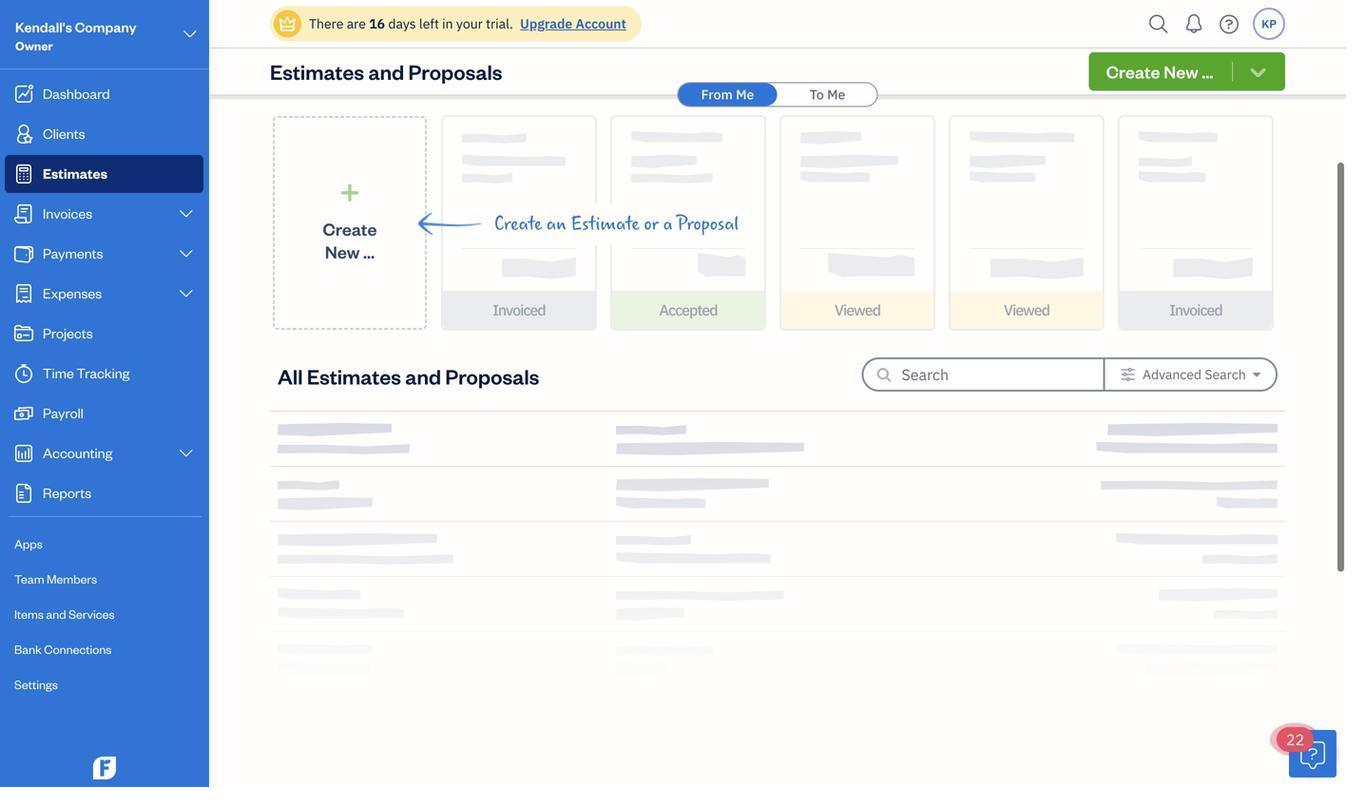 Task type: locate. For each thing, give the bounding box(es) containing it.
1 invoiced from the left
[[493, 300, 546, 320]]

0 horizontal spatial new
[[325, 240, 360, 263]]

chevron large down image
[[181, 23, 199, 46]]

and inside main element
[[46, 606, 66, 622]]

learn inside learn how estimates and fast approvals get you paid.
[[308, 0, 342, 12]]

1 me from the left
[[736, 86, 754, 103]]

new inside create new …
[[325, 240, 360, 263]]

1 horizontal spatial learn
[[433, 10, 466, 28]]

time
[[43, 364, 74, 382]]

2 me from the left
[[827, 86, 846, 103]]

me for to me
[[827, 86, 846, 103]]

client image
[[12, 125, 35, 144]]

create now
[[1111, 10, 1179, 28]]

left
[[419, 15, 439, 32]]

1 horizontal spatial create new … button
[[1089, 52, 1286, 91]]

all estimates and proposals
[[278, 363, 539, 390]]

dashboard
[[43, 84, 110, 102]]

upgrade account link
[[516, 15, 626, 32]]

1 vertical spatial …
[[363, 240, 375, 263]]

1 horizontal spatial create new …
[[1106, 60, 1214, 83]]

search
[[1205, 366, 1246, 383]]

0 vertical spatial new
[[1164, 60, 1199, 83]]

1 vertical spatial new
[[325, 240, 360, 263]]

your
[[456, 15, 483, 32]]

chevrondown image
[[1247, 62, 1269, 81]]

chevron large down image down payments link
[[177, 286, 195, 301]]

learn
[[308, 0, 342, 12], [433, 10, 466, 28]]

0 horizontal spatial create new … button
[[273, 116, 427, 330]]

0 vertical spatial create new … button
[[1089, 52, 1286, 91]]

estimates up days
[[373, 0, 432, 12]]

proposal
[[677, 214, 739, 235]]

team members
[[14, 571, 97, 587]]

fast
[[461, 0, 484, 12]]

chevron large down image for payments
[[177, 246, 195, 261]]

3 chevron large down image from the top
[[177, 286, 195, 301]]

create down the plus icon
[[323, 217, 377, 240]]

new down notifications icon
[[1164, 60, 1199, 83]]

proposals
[[408, 58, 503, 85], [445, 363, 539, 390]]

chart image
[[12, 444, 35, 463]]

bank connections
[[14, 641, 112, 657]]

learn for learn more
[[433, 10, 466, 28]]

1 vertical spatial create new … button
[[273, 116, 427, 330]]

new down the plus icon
[[325, 240, 360, 263]]

0 horizontal spatial me
[[736, 86, 754, 103]]

new
[[1164, 60, 1199, 83], [325, 240, 360, 263]]

…
[[1202, 60, 1214, 83], [363, 240, 375, 263]]

me inside 'to me' link
[[827, 86, 846, 103]]

invoiced
[[493, 300, 546, 320], [1170, 300, 1223, 320]]

chevron large down image down estimates link
[[177, 206, 195, 222]]

1 horizontal spatial invoiced
[[1170, 300, 1223, 320]]

create new … down 'search' image
[[1106, 60, 1214, 83]]

team
[[14, 571, 44, 587]]

create
[[1111, 10, 1150, 28], [1106, 60, 1160, 83], [494, 214, 542, 235], [323, 217, 377, 240]]

me
[[736, 86, 754, 103], [827, 86, 846, 103]]

0 vertical spatial create new …
[[1106, 60, 1214, 83]]

chevron large down image inside invoices link
[[177, 206, 195, 222]]

projects
[[43, 324, 93, 342]]

projects link
[[5, 315, 203, 353]]

0 horizontal spatial invoiced
[[493, 300, 546, 320]]

create new … down the plus icon
[[323, 217, 377, 263]]

22
[[1286, 730, 1305, 750]]

chevron large down image up expenses link
[[177, 246, 195, 261]]

from me link
[[678, 83, 777, 106]]

1 chevron large down image from the top
[[177, 206, 195, 222]]

learn more
[[433, 10, 500, 28]]

me right to
[[827, 86, 846, 103]]

1 horizontal spatial new
[[1164, 60, 1199, 83]]

chevron large down image inside payments link
[[177, 246, 195, 261]]

estimates down "there"
[[270, 58, 364, 85]]

to me
[[810, 86, 846, 103]]

from
[[701, 86, 733, 103]]

1 viewed from the left
[[835, 300, 881, 320]]

chevron large down image
[[177, 206, 195, 222], [177, 246, 195, 261], [177, 286, 195, 301], [177, 446, 195, 461]]

time tracking
[[43, 364, 130, 382]]

me inside "from me" link
[[736, 86, 754, 103]]

there are 16 days left in your trial. upgrade account
[[309, 15, 626, 32]]

kp
[[1262, 16, 1277, 31]]

1 vertical spatial create new …
[[323, 217, 377, 263]]

money image
[[12, 404, 35, 423]]

chevron large down image for expenses
[[177, 286, 195, 301]]

0 horizontal spatial viewed
[[835, 300, 881, 320]]

estimates inside learn how estimates and fast approvals get you paid.
[[373, 0, 432, 12]]

viewed
[[835, 300, 881, 320], [1004, 300, 1050, 320]]

4 chevron large down image from the top
[[177, 446, 195, 461]]

0 horizontal spatial learn
[[308, 0, 342, 12]]

plus image
[[339, 183, 361, 202]]

create an estimate or a proposal
[[494, 214, 739, 235]]

create new … button for create an estimate or a proposal
[[273, 116, 427, 330]]

payment image
[[12, 244, 35, 263]]

team members link
[[5, 563, 203, 596]]

all
[[278, 363, 303, 390]]

kendall's company owner
[[15, 18, 136, 53]]

dashboard image
[[12, 85, 35, 104]]

reports link
[[5, 474, 203, 512]]

2 chevron large down image from the top
[[177, 246, 195, 261]]

me right from
[[736, 86, 754, 103]]

you
[[570, 0, 592, 12]]

expenses link
[[5, 275, 203, 313]]

settings image
[[1121, 367, 1136, 382]]

1 horizontal spatial viewed
[[1004, 300, 1050, 320]]

estimates up invoices
[[43, 164, 107, 182]]

estimates
[[373, 0, 432, 12], [270, 58, 364, 85], [43, 164, 107, 182], [307, 363, 401, 390]]

create new … button
[[1089, 52, 1286, 91], [273, 116, 427, 330]]

crown image
[[278, 14, 298, 34]]

apps
[[14, 536, 43, 551]]

1 horizontal spatial …
[[1202, 60, 1214, 83]]

to me link
[[778, 83, 877, 106]]

are
[[347, 15, 366, 32]]

0 vertical spatial proposals
[[408, 58, 503, 85]]

create left the "now"
[[1111, 10, 1150, 28]]

0 horizontal spatial …
[[363, 240, 375, 263]]

and
[[436, 0, 458, 12], [368, 58, 404, 85], [405, 363, 441, 390], [46, 606, 66, 622]]

1 horizontal spatial me
[[827, 86, 846, 103]]

chevron large down image up reports link
[[177, 446, 195, 461]]

from me
[[701, 86, 754, 103]]



Task type: vqa. For each thing, say whether or not it's contained in the screenshot.
Create New … dropdown button to the left
yes



Task type: describe. For each thing, give the bounding box(es) containing it.
owner
[[15, 38, 53, 53]]

create down 'search' image
[[1106, 60, 1160, 83]]

settings link
[[5, 668, 203, 702]]

settings
[[14, 677, 58, 692]]

more
[[469, 10, 500, 28]]

bank
[[14, 641, 42, 657]]

create new … button for estimates and proposals
[[1089, 52, 1286, 91]]

updated
[[358, 67, 441, 94]]

approvals
[[487, 0, 545, 12]]

an
[[547, 214, 566, 235]]

days
[[388, 15, 416, 32]]

now
[[1154, 10, 1179, 28]]

how
[[345, 0, 370, 12]]

invoice image
[[12, 204, 35, 223]]

advanced
[[1143, 366, 1202, 383]]

chevron large down image for accounting
[[177, 446, 195, 461]]

a
[[663, 214, 673, 235]]

caretdown image
[[1253, 367, 1261, 382]]

invoices
[[43, 204, 92, 222]]

expense image
[[12, 284, 35, 303]]

search image
[[1144, 10, 1174, 39]]

paid.
[[400, 10, 429, 28]]

resource center badge image
[[1289, 730, 1337, 778]]

accounting link
[[5, 435, 203, 473]]

report image
[[12, 484, 35, 503]]

in
[[442, 15, 453, 32]]

payments link
[[5, 235, 203, 273]]

clients
[[43, 124, 85, 142]]

go to help image
[[1214, 10, 1245, 39]]

main element
[[0, 0, 257, 787]]

22 button
[[1277, 727, 1337, 778]]

members
[[47, 571, 97, 587]]

estimates link
[[5, 155, 203, 193]]

recently updated
[[270, 67, 441, 94]]

apps link
[[5, 528, 203, 561]]

trial.
[[486, 15, 513, 32]]

2 viewed from the left
[[1004, 300, 1050, 320]]

timer image
[[12, 364, 35, 383]]

estimates right all
[[307, 363, 401, 390]]

recently
[[270, 67, 354, 94]]

expenses
[[43, 284, 102, 302]]

items and services
[[14, 606, 115, 622]]

16
[[369, 15, 385, 32]]

estimates inside main element
[[43, 164, 107, 182]]

payroll
[[43, 404, 84, 422]]

estimate image
[[12, 164, 35, 184]]

company
[[75, 18, 136, 36]]

items
[[14, 606, 44, 622]]

or
[[644, 214, 659, 235]]

to
[[810, 86, 824, 103]]

time tracking link
[[5, 355, 203, 393]]

learn for learn how estimates and fast approvals get you paid.
[[308, 0, 342, 12]]

chevron large down image for invoices
[[177, 206, 195, 222]]

project image
[[12, 324, 35, 343]]

1 vertical spatial proposals
[[445, 363, 539, 390]]

invoices link
[[5, 195, 203, 233]]

create left an
[[494, 214, 542, 235]]

tracking
[[77, 364, 130, 382]]

advanced search
[[1143, 366, 1246, 383]]

bank connections link
[[5, 633, 203, 667]]

connections
[[44, 641, 112, 657]]

estimates and proposals
[[270, 58, 503, 85]]

… inside create new …
[[363, 240, 375, 263]]

accepted
[[659, 300, 717, 320]]

kp button
[[1253, 8, 1286, 40]]

payroll link
[[5, 395, 203, 433]]

payments
[[43, 244, 103, 262]]

upgrade
[[520, 15, 573, 32]]

account
[[576, 15, 626, 32]]

dashboard link
[[5, 75, 203, 113]]

estimate
[[571, 214, 640, 235]]

freshbooks image
[[89, 757, 120, 780]]

get
[[548, 0, 567, 12]]

accounting
[[43, 444, 112, 462]]

me for from me
[[736, 86, 754, 103]]

clients link
[[5, 115, 203, 153]]

notifications image
[[1179, 5, 1209, 43]]

and inside learn how estimates and fast approvals get you paid.
[[436, 0, 458, 12]]

create now button
[[949, 0, 1262, 28]]

create inside create now button
[[1111, 10, 1150, 28]]

0 horizontal spatial create new …
[[323, 217, 377, 263]]

0 vertical spatial …
[[1202, 60, 1214, 83]]

advanced search button
[[1105, 359, 1276, 390]]

learn how estimates and fast approvals get you paid.
[[308, 0, 592, 28]]

there
[[309, 15, 344, 32]]

kendall's
[[15, 18, 72, 36]]

reports
[[43, 483, 92, 502]]

Search text field
[[902, 359, 1073, 390]]

2 invoiced from the left
[[1170, 300, 1223, 320]]

items and services link
[[5, 598, 203, 631]]

services
[[69, 606, 115, 622]]



